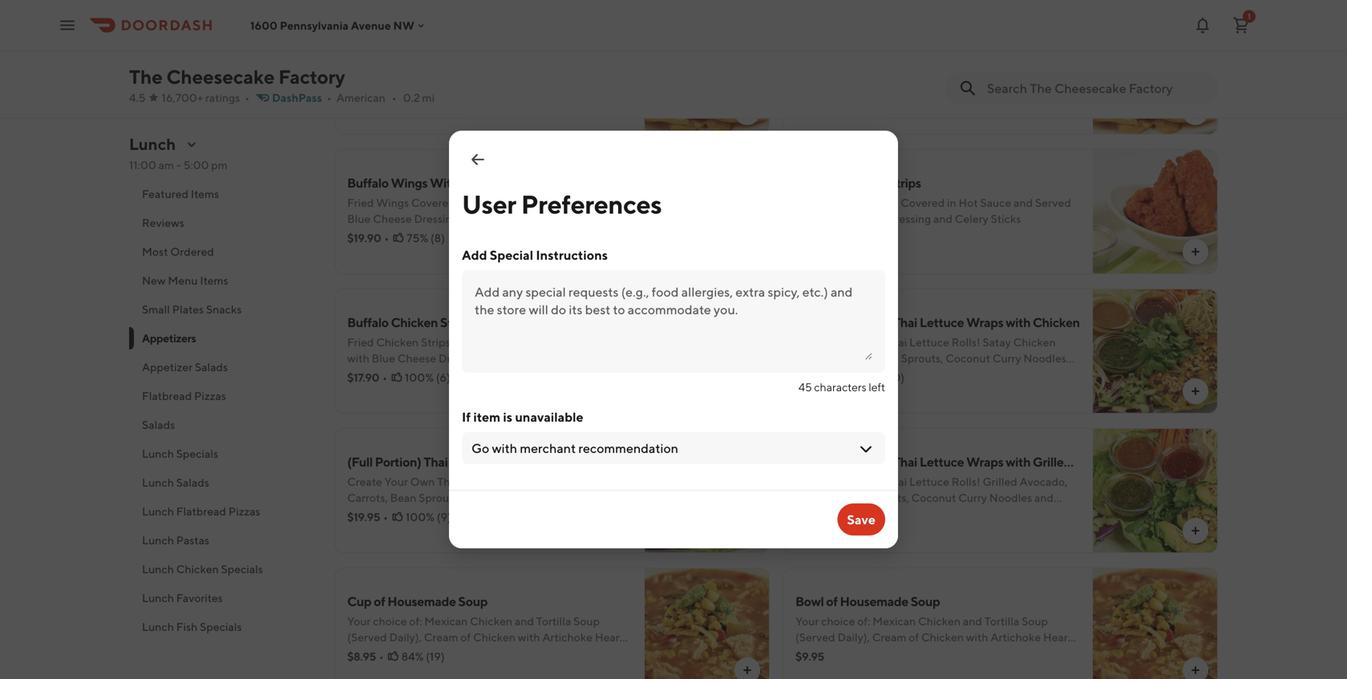 Task type: vqa. For each thing, say whether or not it's contained in the screenshot.
the 'Flatbread' inside FLATBREAD PIZZAS button
yes



Task type: locate. For each thing, give the bounding box(es) containing it.
buffalo for buffalo chicken strips
[[795, 175, 837, 190]]

friday)
[[548, 647, 584, 660], [996, 647, 1032, 660]]

0 horizontal spatial coconut
[[463, 491, 508, 504]]

nachos inside factory nachos with spicy chicken crisp tortilla chips covered with melted cheeses, guacamole, red chile sauce, sour cream, jalapeños, green onions and salsa
[[840, 36, 883, 51]]

salads inside button
[[176, 476, 209, 489]]

daily for cup of housemade soup
[[473, 647, 499, 660]]

spicy inside (smaller portion) thai lettuce wraps with grilled avocado create your own thai lettuce rolls! grilled avocado, carrots, bean sprouts, coconut curry noodles and lettuce leaves with three delicious spicy thai sauces – peanut, sweet red chili and tamarind-cashew
[[981, 507, 1009, 520]]

lunch down lunch specials
[[142, 476, 174, 489]]

fried inside buffalo wings with french fries fried wings covered in hot sauce and served with blue cheese dressing and celery sticks
[[347, 196, 374, 209]]

0 vertical spatial salads
[[195, 360, 228, 374]]

sprouts, up "save"
[[867, 491, 909, 504]]

1 horizontal spatial carrots,
[[795, 491, 836, 504]]

– for (smaller portion) thai lettuce wraps with grilled avocado
[[1073, 507, 1079, 520]]

1 green from the left
[[347, 89, 379, 102]]

mexican for bowl of housemade soup
[[873, 615, 916, 628]]

0 horizontal spatial carrots,
[[347, 491, 388, 504]]

sauces for (full portion) thai lettuce wraps with grilled avocado
[[587, 507, 623, 520]]

1 horizontal spatial hearts
[[1043, 631, 1077, 644]]

0 vertical spatial french
[[461, 175, 501, 190]]

1 create from the left
[[347, 475, 382, 488]]

wraps for (full portion) thai lettuce wraps with grilled avocado create your own thai lettuce rolls! grilled avocado, carrots, bean sprouts, coconut curry noodles and lettuce leaves with three delicious spicy thai sauces – peanut, sweet red chili and tamarind-cashew
[[497, 454, 534, 469]]

fried
[[347, 196, 374, 209], [795, 196, 822, 209], [347, 336, 374, 349]]

delicious
[[484, 507, 531, 520], [932, 507, 979, 520]]

delicious for (smaller
[[932, 507, 979, 520]]

chile
[[434, 73, 461, 86], [882, 73, 909, 86]]

the cheesecake factory
[[129, 65, 345, 88]]

1 hearts from the left
[[595, 631, 629, 644]]

• right $17.90 at the left bottom of the page
[[383, 371, 387, 384]]

covered inside buffalo chicken strips with french fries fried chicken strips covered in hot sauce and served with blue cheese dressing and celery sticks
[[452, 336, 497, 349]]

• down the cheesecake factory
[[245, 91, 250, 104]]

mexican inside bowl of housemade soup your choice of: mexican chicken and tortilla soup (served daily), cream of chicken with artichoke hearts and mushrooms (served daily except friday) or clam chowder (served fridays only)
[[873, 615, 916, 628]]

1 artichoke from the left
[[542, 631, 593, 644]]

chili for (smaller
[[895, 523, 918, 536]]

(smaller inside (smaller portion) thai lettuce wraps with grilled avocado create your own thai lettuce rolls! grilled avocado, carrots, bean sprouts, coconut curry noodles and lettuce leaves with three delicious spicy thai sauces – peanut, sweet red chili and tamarind-cashew
[[795, 454, 842, 469]]

2 horizontal spatial spicy
[[981, 507, 1009, 520]]

housemade
[[387, 594, 456, 609], [840, 594, 908, 609]]

mexican inside cup of housemade soup your choice of: mexican chicken and tortilla soup (served daily), cream of chicken with artichoke hearts and mushrooms (served daily except friday) or clam chowder (served fridays only)
[[424, 615, 468, 628]]

hearts for cup of housemade soup
[[595, 631, 629, 644]]

with inside buffalo wings with french fries fried wings covered in hot sauce and served with blue cheese dressing and celery sticks
[[430, 175, 459, 190]]

peanut, left the save button
[[795, 523, 835, 536]]

0.2
[[403, 91, 420, 104]]

items down most ordered button
[[200, 274, 228, 287]]

(smaller
[[795, 315, 842, 330], [795, 454, 842, 469]]

specials for fish
[[200, 620, 242, 633]]

1 vertical spatial fries
[[548, 315, 576, 330]]

2 mushrooms from the left
[[817, 647, 877, 660]]

french down 'add special instructions'
[[506, 315, 546, 330]]

own up the save button
[[858, 475, 883, 488]]

0 vertical spatial specials
[[176, 447, 218, 460]]

factory inside factory nachos with spicy chicken crisp tortilla chips covered with melted cheeses, guacamole, red chile sauce, sour cream, jalapeños, green onions and salsa
[[795, 36, 838, 51]]

buffalo chicken strips with french fries fried chicken strips covered in hot sauce and served with blue cheese dressing and celery sticks
[[347, 315, 623, 365]]

daily inside bowl of housemade soup your choice of: mexican chicken and tortilla soup (served daily), cream of chicken with artichoke hearts and mushrooms (served daily except friday) or clam chowder (served fridays only)
[[921, 647, 947, 660]]

1 horizontal spatial spicy
[[913, 36, 943, 51]]

avocado, for (full portion) thai lettuce wraps with grilled avocado
[[571, 475, 619, 488]]

2 avocado, from the left
[[1020, 475, 1068, 488]]

specials down lunch favorites 'button'
[[200, 620, 242, 633]]

2 crisp from the left
[[795, 57, 822, 70]]

mushrooms inside cup of housemade soup your choice of: mexican chicken and tortilla soup (served daily), cream of chicken with artichoke hearts and mushrooms (served daily except friday) or clam chowder (served fridays only)
[[369, 647, 429, 660]]

$19.90 •
[[347, 231, 389, 245]]

specials inside button
[[176, 447, 218, 460]]

clam inside cup of housemade soup your choice of: mexican chicken and tortilla soup (served daily), cream of chicken with artichoke hearts and mushrooms (served daily except friday) or clam chowder (served fridays only)
[[599, 647, 626, 660]]

clam for bowl of housemade soup
[[1047, 647, 1074, 660]]

–
[[625, 507, 630, 520], [1073, 507, 1079, 520]]

lunch for lunch favorites
[[142, 591, 174, 605]]

1 mexican from the left
[[424, 615, 468, 628]]

2 jalapeños, from the left
[[1013, 73, 1067, 86]]

choice
[[373, 615, 407, 628], [821, 615, 855, 628]]

buffalo inside buffalo wings with french fries fried wings covered in hot sauce and served with blue cheese dressing and celery sticks
[[347, 175, 389, 190]]

salsa
[[442, 89, 468, 102], [890, 89, 917, 102]]

2 bean from the left
[[838, 491, 865, 504]]

three right (9)
[[452, 507, 481, 520]]

1 housemade from the left
[[387, 594, 456, 609]]

curry for (full portion) thai lettuce wraps with grilled avocado
[[510, 491, 539, 504]]

1 horizontal spatial sauces
[[1035, 507, 1071, 520]]

2 mexican from the left
[[873, 615, 916, 628]]

0 horizontal spatial sprouts,
[[419, 491, 461, 504]]

0 horizontal spatial pizzas
[[194, 389, 226, 403]]

own up 100% (9)
[[410, 475, 435, 488]]

2 horizontal spatial sauce
[[980, 196, 1011, 209]]

0 horizontal spatial own
[[410, 475, 435, 488]]

1 horizontal spatial three
[[900, 507, 930, 520]]

carrots,
[[347, 491, 388, 504], [795, 491, 836, 504]]

lunch for lunch salads
[[142, 476, 174, 489]]

specials up lunch salads
[[176, 447, 218, 460]]

carrots, up $19.95 •
[[347, 491, 388, 504]]

chicken inside factory nachos with spicy chicken crisp tortilla chips covered with melted cheeses, guacamole, red chile sauce, sour cream, jalapeños, green onions and salsa
[[945, 36, 993, 51]]

(9)
[[437, 510, 451, 524]]

0 horizontal spatial daily
[[473, 647, 499, 660]]

0 horizontal spatial leaves
[[389, 507, 425, 520]]

1 (smaller from the top
[[795, 315, 842, 330]]

of: inside bowl of housemade soup your choice of: mexican chicken and tortilla soup (served daily), cream of chicken with artichoke hearts and mushrooms (served daily except friday) or clam chowder (served fridays only)
[[857, 615, 870, 628]]

peanut,
[[347, 523, 387, 536], [795, 523, 835, 536]]

lunch down "lunch pastas"
[[142, 562, 174, 576]]

2 sprouts, from the left
[[867, 491, 909, 504]]

fries up special
[[503, 175, 531, 190]]

lunch favorites button
[[129, 584, 315, 613]]

cream for bowl of housemade soup
[[872, 631, 906, 644]]

1 horizontal spatial housemade
[[840, 594, 908, 609]]

factory inside factory nachos crisp tortilla chips covered with melted cheeses, guacamole, red chile sauce, sour cream, jalapeños, green onions and salsa
[[347, 36, 390, 51]]

(full
[[347, 454, 373, 469]]

sticks inside buffalo chicken strips fried chicken strips covered in hot sauce and served with blue cheese dressing and celery sticks
[[991, 212, 1021, 225]]

1 fridays from the left
[[439, 663, 476, 676]]

0 horizontal spatial choice
[[373, 615, 407, 628]]

only)
[[478, 663, 507, 676], [926, 663, 955, 676]]

1 horizontal spatial hot
[[510, 336, 530, 349]]

portion) right the (full
[[375, 454, 421, 469]]

(full portion) thai lettuce wraps with grilled avocado image
[[645, 428, 770, 553]]

1 vertical spatial flatbread
[[176, 505, 226, 518]]

1 onions from the left
[[382, 89, 418, 102]]

lunch salads button
[[129, 468, 315, 497]]

lunch inside button
[[142, 447, 174, 460]]

housemade for cup
[[387, 594, 456, 609]]

if
[[462, 409, 471, 425]]

2 choice from the left
[[821, 615, 855, 628]]

add item to cart image for bowl of housemade soup
[[1189, 664, 1202, 677]]

your
[[384, 475, 408, 488], [833, 475, 856, 488], [347, 615, 371, 628], [795, 615, 819, 628]]

clam for cup of housemade soup
[[599, 647, 626, 660]]

• for $19.90 •
[[384, 231, 389, 245]]

1 horizontal spatial factory
[[347, 36, 390, 51]]

wings up 75% on the left top of the page
[[391, 175, 428, 190]]

carrots, inside the (full portion) thai lettuce wraps with grilled avocado create your own thai lettuce rolls! grilled avocado, carrots, bean sprouts, coconut curry noodles and lettuce leaves with three delicious spicy thai sauces – peanut, sweet red chili and tamarind-cashew
[[347, 491, 388, 504]]

100% left (10) at the bottom right
[[853, 371, 882, 384]]

2 peanut, from the left
[[795, 523, 835, 536]]

100% for (full portion) thai lettuce wraps with grilled avocado
[[406, 510, 435, 524]]

sauce inside buffalo wings with french fries fried wings covered in hot sauce and served with blue cheese dressing and celery sticks
[[491, 196, 522, 209]]

1 vertical spatial with
[[475, 315, 504, 330]]

peanut, left 100% (9)
[[347, 523, 387, 536]]

0 horizontal spatial peanut,
[[347, 523, 387, 536]]

french inside buffalo wings with french fries fried wings covered in hot sauce and served with blue cheese dressing and celery sticks
[[461, 175, 501, 190]]

0 horizontal spatial curry
[[510, 491, 539, 504]]

avocado
[[604, 454, 654, 469], [1074, 454, 1123, 469]]

1 sweet from the left
[[389, 523, 421, 536]]

1 coconut from the left
[[463, 491, 508, 504]]

1 sprouts, from the left
[[419, 491, 461, 504]]

preferences
[[521, 189, 662, 219]]

1 cream from the left
[[424, 631, 458, 644]]

2 chowder from the left
[[795, 663, 843, 676]]

sauce inside buffalo chicken strips fried chicken strips covered in hot sauce and served with blue cheese dressing and celery sticks
[[980, 196, 1011, 209]]

2 cheeses, from the left
[[1004, 57, 1050, 70]]

2 chile from the left
[[882, 73, 909, 86]]

your down cup
[[347, 615, 371, 628]]

$19.95
[[347, 510, 380, 524]]

sauce inside buffalo chicken strips with french fries fried chicken strips covered in hot sauce and served with blue cheese dressing and celery sticks
[[532, 336, 563, 349]]

1 leaves from the left
[[389, 507, 425, 520]]

lunch down lunch salads
[[142, 505, 174, 518]]

1 horizontal spatial french
[[506, 315, 546, 330]]

1 horizontal spatial of:
[[857, 615, 870, 628]]

of
[[374, 594, 385, 609], [826, 594, 838, 609], [460, 631, 471, 644], [909, 631, 919, 644]]

0 horizontal spatial cream,
[[525, 73, 562, 86]]

0 horizontal spatial fridays
[[439, 663, 476, 676]]

1 chile from the left
[[434, 73, 461, 86]]

coconut for (smaller
[[911, 491, 956, 504]]

1 cheeses, from the left
[[555, 57, 602, 70]]

$13.95
[[795, 371, 828, 384]]

items down 5:00 in the top left of the page
[[191, 187, 219, 200]]

100% (9)
[[406, 510, 451, 524]]

if item is unavailable
[[462, 409, 583, 425]]

0 horizontal spatial onions
[[382, 89, 418, 102]]

pizzas down appetizer salads "button"
[[194, 389, 226, 403]]

lettuce
[[920, 315, 964, 330], [450, 454, 495, 469], [920, 454, 964, 469], [461, 475, 501, 488], [909, 475, 949, 488], [347, 507, 387, 520], [795, 507, 835, 520]]

2 daily), from the left
[[838, 631, 870, 644]]

2 coconut from the left
[[911, 491, 956, 504]]

1 sauces from the left
[[587, 507, 623, 520]]

cashew inside (smaller portion) thai lettuce wraps with grilled avocado create your own thai lettuce rolls! grilled avocado, carrots, bean sprouts, coconut curry noodles and lettuce leaves with three delicious spicy thai sauces – peanut, sweet red chili and tamarind-cashew
[[994, 523, 1035, 536]]

0 horizontal spatial jalapeños,
[[565, 73, 619, 86]]

notification bell image
[[1193, 16, 1212, 35]]

1 mushrooms from the left
[[369, 647, 429, 660]]

0 horizontal spatial noodles
[[541, 491, 584, 504]]

bean for (smaller
[[838, 491, 865, 504]]

2 housemade from the left
[[840, 594, 908, 609]]

three inside the (full portion) thai lettuce wraps with grilled avocado create your own thai lettuce rolls! grilled avocado, carrots, bean sprouts, coconut curry noodles and lettuce leaves with three delicious spicy thai sauces – peanut, sweet red chili and tamarind-cashew
[[452, 507, 481, 520]]

1 curry from the left
[[510, 491, 539, 504]]

friday) for cup of housemade soup
[[548, 647, 584, 660]]

housemade right 'bowl'
[[840, 594, 908, 609]]

2 only) from the left
[[926, 663, 955, 676]]

1 horizontal spatial friday)
[[996, 647, 1032, 660]]

1 horizontal spatial fridays
[[887, 663, 924, 676]]

add special instructions
[[462, 247, 608, 263]]

1 daily from the left
[[473, 647, 499, 660]]

coconut inside the (full portion) thai lettuce wraps with grilled avocado create your own thai lettuce rolls! grilled avocado, carrots, bean sprouts, coconut curry noodles and lettuce leaves with three delicious spicy thai sauces – peanut, sweet red chili and tamarind-cashew
[[463, 491, 508, 504]]

sprouts, inside the (full portion) thai lettuce wraps with grilled avocado create your own thai lettuce rolls! grilled avocado, carrots, bean sprouts, coconut curry noodles and lettuce leaves with three delicious spicy thai sauces – peanut, sweet red chili and tamarind-cashew
[[419, 491, 461, 504]]

2 green from the left
[[795, 89, 828, 102]]

0 horizontal spatial hot
[[469, 196, 489, 209]]

1 sauce, from the left
[[463, 73, 497, 86]]

carrots, left the save button
[[795, 491, 836, 504]]

1 bean from the left
[[390, 491, 416, 504]]

1 sour from the left
[[500, 73, 523, 86]]

choice down 'bowl'
[[821, 615, 855, 628]]

2 nachos from the left
[[840, 36, 883, 51]]

lunch for lunch chicken specials
[[142, 562, 174, 576]]

1 horizontal spatial –
[[1073, 507, 1079, 520]]

unavailable
[[515, 409, 583, 425]]

1 horizontal spatial sauce,
[[912, 73, 946, 86]]

0 horizontal spatial of:
[[409, 615, 422, 628]]

cream inside cup of housemade soup your choice of: mexican chicken and tortilla soup (served daily), cream of chicken with artichoke hearts and mushrooms (served daily except friday) or clam chowder (served fridays only)
[[424, 631, 458, 644]]

1 horizontal spatial green
[[795, 89, 828, 102]]

your down 'bowl'
[[795, 615, 819, 628]]

1 nachos from the left
[[392, 36, 435, 51]]

• right $8.95
[[379, 650, 384, 663]]

2 create from the left
[[795, 475, 830, 488]]

portion) inside (smaller portion) thai lettuce wraps with grilled avocado create your own thai lettuce rolls! grilled avocado, carrots, bean sprouts, coconut curry noodles and lettuce leaves with three delicious spicy thai sauces – peanut, sweet red chili and tamarind-cashew
[[844, 454, 891, 469]]

$8.95
[[347, 650, 376, 663]]

chile inside factory nachos with spicy chicken crisp tortilla chips covered with melted cheeses, guacamole, red chile sauce, sour cream, jalapeños, green onions and salsa
[[882, 73, 909, 86]]

wraps for (smaller portion) thai lettuce wraps with grilled avocado create your own thai lettuce rolls! grilled avocado, carrots, bean sprouts, coconut curry noodles and lettuce leaves with three delicious spicy thai sauces – peanut, sweet red chili and tamarind-cashew
[[966, 454, 1003, 469]]

fries down instructions
[[548, 315, 576, 330]]

1 three from the left
[[452, 507, 481, 520]]

2 of: from the left
[[857, 615, 870, 628]]

wraps
[[966, 315, 1003, 330], [497, 454, 534, 469], [966, 454, 1003, 469]]

0 horizontal spatial cashew
[[546, 523, 587, 536]]

1 horizontal spatial create
[[795, 475, 830, 488]]

chili inside the (full portion) thai lettuce wraps with grilled avocado create your own thai lettuce rolls! grilled avocado, carrots, bean sprouts, coconut curry noodles and lettuce leaves with three delicious spicy thai sauces – peanut, sweet red chili and tamarind-cashew
[[446, 523, 470, 536]]

fries
[[503, 175, 531, 190], [548, 315, 576, 330]]

0 horizontal spatial sour
[[500, 73, 523, 86]]

daily),
[[389, 631, 422, 644], [838, 631, 870, 644]]

daily), for bowl
[[838, 631, 870, 644]]

100% left "(6)"
[[405, 371, 434, 384]]

1 guacamole, from the left
[[347, 73, 409, 86]]

1 avocado, from the left
[[571, 475, 619, 488]]

1 chili from the left
[[446, 523, 470, 536]]

jalapeños, inside factory nachos crisp tortilla chips covered with melted cheeses, guacamole, red chile sauce, sour cream, jalapeños, green onions and salsa
[[565, 73, 619, 86]]

(smaller portion) thai lettuce wraps with grilled avocado image
[[1093, 428, 1218, 553]]

hearts for bowl of housemade soup
[[1043, 631, 1077, 644]]

specials
[[176, 447, 218, 460], [221, 562, 263, 576], [200, 620, 242, 633]]

2 friday) from the left
[[996, 647, 1032, 660]]

add item to cart image
[[741, 106, 754, 119], [1189, 106, 1202, 119], [1189, 245, 1202, 258], [1189, 524, 1202, 537], [741, 664, 754, 677], [1189, 664, 1202, 677]]

1 except from the left
[[501, 647, 546, 660]]

wraps inside (smaller portion) thai lettuce wraps with grilled avocado create your own thai lettuce rolls! grilled avocado, carrots, bean sprouts, coconut curry noodles and lettuce leaves with three delicious spicy thai sauces – peanut, sweet red chili and tamarind-cashew
[[966, 454, 1003, 469]]

1 chips from the left
[[414, 57, 443, 70]]

nachos
[[392, 36, 435, 51], [840, 36, 883, 51]]

1 horizontal spatial peanut,
[[795, 523, 835, 536]]

add item to cart image for buffalo chicken strips
[[1189, 245, 1202, 258]]

lunch up 11:00
[[129, 135, 176, 154]]

1 horizontal spatial cream,
[[974, 73, 1011, 86]]

chips
[[414, 57, 443, 70], [862, 57, 891, 70]]

0 horizontal spatial create
[[347, 475, 382, 488]]

nachos for with
[[840, 36, 883, 51]]

1 choice from the left
[[373, 615, 407, 628]]

peanut, inside the (full portion) thai lettuce wraps with grilled avocado create your own thai lettuce rolls! grilled avocado, carrots, bean sprouts, coconut curry noodles and lettuce leaves with three delicious spicy thai sauces – peanut, sweet red chili and tamarind-cashew
[[347, 523, 387, 536]]

sweet inside (smaller portion) thai lettuce wraps with grilled avocado create your own thai lettuce rolls! grilled avocado, carrots, bean sprouts, coconut curry noodles and lettuce leaves with three delicious spicy thai sauces – peanut, sweet red chili and tamarind-cashew
[[837, 523, 869, 536]]

flatbread pizzas
[[142, 389, 226, 403]]

-
[[176, 158, 181, 172]]

add item to cart image for (smaller portion) thai lettuce wraps with grilled avocado
[[1189, 524, 1202, 537]]

0 horizontal spatial melted
[[516, 57, 553, 70]]

1 horizontal spatial avocado
[[1074, 454, 1123, 469]]

housemade up '84% (19)'
[[387, 594, 456, 609]]

2 cream from the left
[[872, 631, 906, 644]]

mushrooms for bowl
[[817, 647, 877, 660]]

melted inside factory nachos with spicy chicken crisp tortilla chips covered with melted cheeses, guacamole, red chile sauce, sour cream, jalapeños, green onions and salsa
[[964, 57, 1001, 70]]

create for (full
[[347, 475, 382, 488]]

only) for bowl of housemade soup
[[926, 663, 955, 676]]

wings up $19.90 •
[[376, 196, 409, 209]]

salads up lunch specials
[[142, 418, 175, 431]]

sweet
[[389, 523, 421, 536], [837, 523, 869, 536]]

0 horizontal spatial spicy
[[533, 507, 561, 520]]

curry inside (smaller portion) thai lettuce wraps with grilled avocado create your own thai lettuce rolls! grilled avocado, carrots, bean sprouts, coconut curry noodles and lettuce leaves with three delicious spicy thai sauces – peanut, sweet red chili and tamarind-cashew
[[958, 491, 987, 504]]

your up the save button
[[833, 475, 856, 488]]

• right '$13.95'
[[831, 371, 836, 384]]

rolls! for (smaller
[[952, 475, 980, 488]]

bean up "save"
[[838, 491, 865, 504]]

1 chowder from the left
[[347, 663, 394, 676]]

in
[[458, 196, 467, 209], [947, 196, 956, 209], [499, 336, 508, 349]]

bowl of housemade soup your choice of: mexican chicken and tortilla soup (served daily), cream of chicken with artichoke hearts and mushrooms (served daily except friday) or clam chowder (served fridays only)
[[795, 594, 1077, 676]]

2 except from the left
[[949, 647, 994, 660]]

1 horizontal spatial curry
[[958, 491, 987, 504]]

covered
[[445, 57, 489, 70], [894, 57, 938, 70], [411, 196, 455, 209], [901, 196, 945, 209], [452, 336, 497, 349]]

buffalo chicken strips with french fries image
[[645, 289, 770, 414]]

2 – from the left
[[1073, 507, 1079, 520]]

100% for (smaller portion) thai lettuce wraps with chicken
[[853, 371, 882, 384]]

flatbread down appetizer
[[142, 389, 192, 403]]

item
[[473, 409, 500, 425]]

1 melted from the left
[[516, 57, 553, 70]]

1 carrots, from the left
[[347, 491, 388, 504]]

0 horizontal spatial fries
[[503, 175, 531, 190]]

2 chili from the left
[[895, 523, 918, 536]]

salads for lunch salads
[[176, 476, 209, 489]]

lunch left fish
[[142, 620, 174, 633]]

small plates snacks button
[[129, 295, 315, 324]]

tamarind- for (smaller
[[942, 523, 994, 536]]

0 horizontal spatial sauces
[[587, 507, 623, 520]]

small
[[142, 303, 170, 316]]

bean up 100% (9)
[[390, 491, 416, 504]]

buffalo wings with french fries image
[[645, 149, 770, 274]]

1 vertical spatial wings
[[376, 196, 409, 209]]

with left user
[[430, 175, 459, 190]]

sauces inside the (full portion) thai lettuce wraps with grilled avocado create your own thai lettuce rolls! grilled avocado, carrots, bean sprouts, coconut curry noodles and lettuce leaves with three delicious spicy thai sauces – peanut, sweet red chili and tamarind-cashew
[[587, 507, 623, 520]]

lunch specials
[[142, 447, 218, 460]]

chowder left 84%
[[347, 663, 394, 676]]

lunch left pastas on the bottom of the page
[[142, 534, 174, 547]]

celery inside buffalo wings with french fries fried wings covered in hot sauce and served with blue cheese dressing and celery sticks
[[482, 212, 516, 225]]

2 delicious from the left
[[932, 507, 979, 520]]

french inside buffalo chicken strips with french fries fried chicken strips covered in hot sauce and served with blue cheese dressing and celery sticks
[[506, 315, 546, 330]]

celery inside buffalo chicken strips fried chicken strips covered in hot sauce and served with blue cheese dressing and celery sticks
[[955, 212, 989, 225]]

specials down lunch pastas button
[[221, 562, 263, 576]]

hearts inside cup of housemade soup your choice of: mexican chicken and tortilla soup (served daily), cream of chicken with artichoke hearts and mushrooms (served daily except friday) or clam chowder (served fridays only)
[[595, 631, 629, 644]]

0 horizontal spatial green
[[347, 89, 379, 102]]

1 horizontal spatial sour
[[948, 73, 971, 86]]

portion) inside the (full portion) thai lettuce wraps with grilled avocado create your own thai lettuce rolls! grilled avocado, carrots, bean sprouts, coconut curry noodles and lettuce leaves with three delicious spicy thai sauces – peanut, sweet red chili and tamarind-cashew
[[375, 454, 421, 469]]

coconut inside (smaller portion) thai lettuce wraps with grilled avocado create your own thai lettuce rolls! grilled avocado, carrots, bean sprouts, coconut curry noodles and lettuce leaves with three delicious spicy thai sauces – peanut, sweet red chili and tamarind-cashew
[[911, 491, 956, 504]]

1 peanut, from the left
[[347, 523, 387, 536]]

• for $13.95 •
[[831, 371, 836, 384]]

portion) for (smaller portion) thai lettuce wraps with chicken
[[844, 315, 891, 330]]

• right $19.90
[[384, 231, 389, 245]]

1 horizontal spatial chile
[[882, 73, 909, 86]]

1 horizontal spatial noodles
[[989, 491, 1032, 504]]

1 or from the left
[[586, 647, 596, 660]]

2 tamarind- from the left
[[942, 523, 994, 536]]

lunch left 'favorites'
[[142, 591, 174, 605]]

1 delicious from the left
[[484, 507, 531, 520]]

1 vertical spatial pizzas
[[228, 505, 260, 518]]

tamarind- for (full
[[494, 523, 546, 536]]

rolls! inside the (full portion) thai lettuce wraps with grilled avocado create your own thai lettuce rolls! grilled avocado, carrots, bean sprouts, coconut curry noodles and lettuce leaves with three delicious spicy thai sauces – peanut, sweet red chili and tamarind-cashew
[[503, 475, 532, 488]]

leaves inside (smaller portion) thai lettuce wraps with grilled avocado create your own thai lettuce rolls! grilled avocado, carrots, bean sprouts, coconut curry noodles and lettuce leaves with three delicious spicy thai sauces – peanut, sweet red chili and tamarind-cashew
[[838, 507, 873, 520]]

avocado for (smaller portion) thai lettuce wraps with grilled avocado
[[1074, 454, 1123, 469]]

cheese
[[373, 212, 412, 225], [846, 212, 885, 225], [397, 352, 436, 365]]

1 of: from the left
[[409, 615, 422, 628]]

salads
[[195, 360, 228, 374], [142, 418, 175, 431], [176, 476, 209, 489]]

lunch for lunch specials
[[142, 447, 174, 460]]

1 rolls! from the left
[[503, 475, 532, 488]]

• right '$19.95'
[[383, 510, 388, 524]]

84%
[[401, 650, 424, 663]]

fridays inside bowl of housemade soup your choice of: mexican chicken and tortilla soup (served daily), cream of chicken with artichoke hearts and mushrooms (served daily except friday) or clam chowder (served fridays only)
[[887, 663, 924, 676]]

add item to cart image for cup of housemade soup
[[741, 664, 754, 677]]

0 horizontal spatial blue
[[347, 212, 371, 225]]

sauce
[[491, 196, 522, 209], [980, 196, 1011, 209], [532, 336, 563, 349]]

only) inside bowl of housemade soup your choice of: mexican chicken and tortilla soup (served daily), cream of chicken with artichoke hearts and mushrooms (served daily except friday) or clam chowder (served fridays only)
[[926, 663, 955, 676]]

1 horizontal spatial nachos
[[840, 36, 883, 51]]

0 horizontal spatial artichoke
[[542, 631, 593, 644]]

portion) for (smaller portion) thai lettuce wraps with grilled avocado create your own thai lettuce rolls! grilled avocado, carrots, bean sprouts, coconut curry noodles and lettuce leaves with three delicious spicy thai sauces – peanut, sweet red chili and tamarind-cashew
[[844, 454, 891, 469]]

red inside the (full portion) thai lettuce wraps with grilled avocado create your own thai lettuce rolls! grilled avocado, carrots, bean sprouts, coconut curry noodles and lettuce leaves with three delicious spicy thai sauces – peanut, sweet red chili and tamarind-cashew
[[423, 523, 444, 536]]

Item Search search field
[[987, 79, 1205, 97]]

fridays for bowl of housemade soup
[[887, 663, 924, 676]]

• for american • 0.2 mi
[[392, 91, 397, 104]]

1 horizontal spatial leaves
[[838, 507, 873, 520]]

spicy for (full portion) thai lettuce wraps with grilled avocado
[[533, 507, 561, 520]]

2 or from the left
[[1034, 647, 1045, 660]]

three right the save button
[[900, 507, 930, 520]]

– inside the (full portion) thai lettuce wraps with grilled avocado create your own thai lettuce rolls! grilled avocado, carrots, bean sprouts, coconut curry noodles and lettuce leaves with three delicious spicy thai sauces – peanut, sweet red chili and tamarind-cashew
[[625, 507, 630, 520]]

1 horizontal spatial with
[[475, 315, 504, 330]]

0 horizontal spatial cream
[[424, 631, 458, 644]]

lunch inside 'button'
[[142, 591, 174, 605]]

celery
[[482, 212, 516, 225], [955, 212, 989, 225], [507, 352, 540, 365]]

buffalo inside buffalo chicken strips with french fries fried chicken strips covered in hot sauce and served with blue cheese dressing and celery sticks
[[347, 315, 389, 330]]

artichoke inside bowl of housemade soup your choice of: mexican chicken and tortilla soup (served daily), cream of chicken with artichoke hearts and mushrooms (served daily except friday) or clam chowder (served fridays only)
[[991, 631, 1041, 644]]

2 leaves from the left
[[838, 507, 873, 520]]

salads up flatbread pizzas button
[[195, 360, 228, 374]]

1 horizontal spatial chips
[[862, 57, 891, 70]]

avocado, inside (smaller portion) thai lettuce wraps with grilled avocado create your own thai lettuce rolls! grilled avocado, carrots, bean sprouts, coconut curry noodles and lettuce leaves with three delicious spicy thai sauces – peanut, sweet red chili and tamarind-cashew
[[1020, 475, 1068, 488]]

rolls! inside (smaller portion) thai lettuce wraps with grilled avocado create your own thai lettuce rolls! grilled avocado, carrots, bean sprouts, coconut curry noodles and lettuce leaves with three delicious spicy thai sauces – peanut, sweet red chili and tamarind-cashew
[[952, 475, 980, 488]]

chowder down 'bowl'
[[795, 663, 843, 676]]

2 sauce, from the left
[[912, 73, 946, 86]]

1 horizontal spatial clam
[[1047, 647, 1074, 660]]

hearts
[[595, 631, 629, 644], [1043, 631, 1077, 644]]

reviews
[[142, 216, 184, 229]]

new menu items
[[142, 274, 228, 287]]

1 – from the left
[[625, 507, 630, 520]]

except for cup of housemade soup
[[501, 647, 546, 660]]

1 crisp from the left
[[347, 57, 374, 70]]

chowder inside bowl of housemade soup your choice of: mexican chicken and tortilla soup (served daily), cream of chicken with artichoke hearts and mushrooms (served daily except friday) or clam chowder (served fridays only)
[[795, 663, 843, 676]]

1 horizontal spatial coconut
[[911, 491, 956, 504]]

2 chips from the left
[[862, 57, 891, 70]]

1 horizontal spatial cream
[[872, 631, 906, 644]]

1 clam from the left
[[599, 647, 626, 660]]

0 horizontal spatial sweet
[[389, 523, 421, 536]]

cream, inside factory nachos crisp tortilla chips covered with melted cheeses, guacamole, red chile sauce, sour cream, jalapeños, green onions and salsa
[[525, 73, 562, 86]]

pizzas down lunch salads button
[[228, 505, 260, 518]]

dressing
[[414, 212, 458, 225], [887, 212, 931, 225], [439, 352, 483, 365]]

2 horizontal spatial blue
[[820, 212, 843, 225]]

1 horizontal spatial in
[[499, 336, 508, 349]]

1 horizontal spatial artichoke
[[991, 631, 1041, 644]]

0 horizontal spatial nachos
[[392, 36, 435, 51]]

salads for appetizer salads
[[195, 360, 228, 374]]

sprouts, up (9)
[[419, 491, 461, 504]]

peanut, for (full
[[347, 523, 387, 536]]

1 horizontal spatial own
[[858, 475, 883, 488]]

0 horizontal spatial or
[[586, 647, 596, 660]]

2 horizontal spatial hot
[[959, 196, 978, 209]]

0 vertical spatial items
[[191, 187, 219, 200]]

chicken inside button
[[176, 562, 219, 576]]

of: for bowl
[[857, 615, 870, 628]]

grilled
[[563, 454, 602, 469], [1033, 454, 1071, 469], [534, 475, 569, 488], [983, 475, 1017, 488]]

2 hearts from the left
[[1043, 631, 1077, 644]]

sauces inside (smaller portion) thai lettuce wraps with grilled avocado create your own thai lettuce rolls! grilled avocado, carrots, bean sprouts, coconut curry noodles and lettuce leaves with three delicious spicy thai sauces – peanut, sweet red chili and tamarind-cashew
[[1035, 507, 1071, 520]]

with down add on the top left
[[475, 315, 504, 330]]

housemade inside bowl of housemade soup your choice of: mexican chicken and tortilla soup (served daily), cream of chicken with artichoke hearts and mushrooms (served daily except friday) or clam chowder (served fridays only)
[[840, 594, 908, 609]]

curry inside the (full portion) thai lettuce wraps with grilled avocado create your own thai lettuce rolls! grilled avocado, carrots, bean sprouts, coconut curry noodles and lettuce leaves with three delicious spicy thai sauces – peanut, sweet red chili and tamarind-cashew
[[510, 491, 539, 504]]

salads up lunch flatbread pizzas
[[176, 476, 209, 489]]

2 salsa from the left
[[890, 89, 917, 102]]

1 horizontal spatial chowder
[[795, 663, 843, 676]]

of:
[[409, 615, 422, 628], [857, 615, 870, 628]]

1 noodles from the left
[[541, 491, 584, 504]]

own inside (smaller portion) thai lettuce wraps with grilled avocado create your own thai lettuce rolls! grilled avocado, carrots, bean sprouts, coconut curry noodles and lettuce leaves with three delicious spicy thai sauces – peanut, sweet red chili and tamarind-cashew
[[858, 475, 883, 488]]

1 cashew from the left
[[546, 523, 587, 536]]

create
[[347, 475, 382, 488], [795, 475, 830, 488]]

leaves for (smaller
[[838, 507, 873, 520]]

Add Special Instructions text field
[[475, 283, 872, 360]]

(smaller portion) thai lettuce wraps with chicken image
[[1093, 289, 1218, 414]]

2 sour from the left
[[948, 73, 971, 86]]

and
[[421, 89, 440, 102], [869, 89, 888, 102], [524, 196, 543, 209], [1014, 196, 1033, 209], [461, 212, 480, 225], [933, 212, 953, 225], [565, 336, 585, 349], [485, 352, 504, 365], [586, 491, 605, 504], [1034, 491, 1054, 504], [472, 523, 492, 536], [921, 523, 940, 536], [515, 615, 534, 628], [963, 615, 982, 628], [347, 647, 366, 660], [795, 647, 815, 660]]

tortilla inside factory nachos with spicy chicken crisp tortilla chips covered with melted cheeses, guacamole, red chile sauce, sour cream, jalapeños, green onions and salsa
[[825, 57, 860, 70]]

2 sauces from the left
[[1035, 507, 1071, 520]]

1 own from the left
[[410, 475, 435, 488]]

(smaller up $13.95 •
[[795, 315, 842, 330]]

three for (full
[[452, 507, 481, 520]]

of: for cup
[[409, 615, 422, 628]]

100% left (9)
[[406, 510, 435, 524]]

1 salsa from the left
[[442, 89, 468, 102]]

1 avocado from the left
[[604, 454, 654, 469]]

cashew for (full portion) thai lettuce wraps with grilled avocado
[[546, 523, 587, 536]]

1 daily), from the left
[[389, 631, 422, 644]]

left
[[869, 380, 885, 394]]

mushrooms for cup
[[369, 647, 429, 660]]

1 horizontal spatial pizzas
[[228, 505, 260, 518]]

daily
[[473, 647, 499, 660], [921, 647, 947, 660]]

salsa inside factory nachos with spicy chicken crisp tortilla chips covered with melted cheeses, guacamole, red chile sauce, sour cream, jalapeños, green onions and salsa
[[890, 89, 917, 102]]

sticks inside buffalo chicken strips with french fries fried chicken strips covered in hot sauce and served with blue cheese dressing and celery sticks
[[543, 352, 573, 365]]

your up $19.95 •
[[384, 475, 408, 488]]

lunch salads
[[142, 476, 209, 489]]

2 own from the left
[[858, 475, 883, 488]]

0 horizontal spatial –
[[625, 507, 630, 520]]

2 three from the left
[[900, 507, 930, 520]]

2 vertical spatial salads
[[176, 476, 209, 489]]

• left american
[[327, 91, 332, 104]]

artichoke for cup of housemade soup
[[542, 631, 593, 644]]

portion) up "save"
[[844, 454, 891, 469]]

chili inside (smaller portion) thai lettuce wraps with grilled avocado create your own thai lettuce rolls! grilled avocado, carrots, bean sprouts, coconut curry noodles and lettuce leaves with three delicious spicy thai sauces – peanut, sweet red chili and tamarind-cashew
[[895, 523, 918, 536]]

sauces for (smaller portion) thai lettuce wraps with grilled avocado
[[1035, 507, 1071, 520]]

lunch specials button
[[129, 439, 315, 468]]

2 sweet from the left
[[837, 523, 869, 536]]

(served
[[347, 631, 387, 644], [795, 631, 835, 644], [431, 647, 471, 660], [879, 647, 919, 660], [397, 663, 437, 676], [845, 663, 885, 676]]

2 (smaller from the top
[[795, 454, 842, 469]]

covered inside factory nachos with spicy chicken crisp tortilla chips covered with melted cheeses, guacamole, red chile sauce, sour cream, jalapeños, green onions and salsa
[[894, 57, 938, 70]]

1 horizontal spatial bean
[[838, 491, 865, 504]]

lunch up lunch salads
[[142, 447, 174, 460]]

served
[[546, 196, 582, 209], [1035, 196, 1071, 209], [587, 336, 623, 349]]

(full portion) thai lettuce wraps with grilled avocado create your own thai lettuce rolls! grilled avocado, carrots, bean sprouts, coconut curry noodles and lettuce leaves with three delicious spicy thai sauces – peanut, sweet red chili and tamarind-cashew
[[347, 454, 654, 536]]

wraps inside the (full portion) thai lettuce wraps with grilled avocado create your own thai lettuce rolls! grilled avocado, carrots, bean sprouts, coconut curry noodles and lettuce leaves with three delicious spicy thai sauces – peanut, sweet red chili and tamarind-cashew
[[497, 454, 534, 469]]

2 cream, from the left
[[974, 73, 1011, 86]]

cheese inside buffalo chicken strips with french fries fried chicken strips covered in hot sauce and served with blue cheese dressing and celery sticks
[[397, 352, 436, 365]]

housemade for bowl
[[840, 594, 908, 609]]

flatbread up pastas on the bottom of the page
[[176, 505, 226, 518]]

0 vertical spatial pizzas
[[194, 389, 226, 403]]

ordered
[[170, 245, 214, 258]]

2 fridays from the left
[[887, 663, 924, 676]]

1 horizontal spatial sprouts,
[[867, 491, 909, 504]]

2 horizontal spatial served
[[1035, 196, 1071, 209]]

1 horizontal spatial onions
[[830, 89, 867, 102]]

2 cashew from the left
[[994, 523, 1035, 536]]

lunch for lunch fish specials
[[142, 620, 174, 633]]

create inside the (full portion) thai lettuce wraps with grilled avocado create your own thai lettuce rolls! grilled avocado, carrots, bean sprouts, coconut curry noodles and lettuce leaves with three delicious spicy thai sauces – peanut, sweet red chili and tamarind-cashew
[[347, 475, 382, 488]]

1 horizontal spatial avocado,
[[1020, 475, 1068, 488]]

0 horizontal spatial delicious
[[484, 507, 531, 520]]

add item to cart image for factory nachos with spicy chicken
[[1189, 106, 1202, 119]]

specials for chicken
[[221, 562, 263, 576]]

0 horizontal spatial chile
[[434, 73, 461, 86]]

0 vertical spatial (smaller
[[795, 315, 842, 330]]

cheese inside buffalo chicken strips fried chicken strips covered in hot sauce and served with blue cheese dressing and celery sticks
[[846, 212, 885, 225]]

factory for factory nachos with spicy chicken
[[795, 36, 838, 51]]

french down back "image"
[[461, 175, 501, 190]]

2 guacamole, from the left
[[795, 73, 857, 86]]

mushrooms
[[369, 647, 429, 660], [817, 647, 877, 660]]

• left 0.2
[[392, 91, 397, 104]]

2 curry from the left
[[958, 491, 987, 504]]

0 horizontal spatial chips
[[414, 57, 443, 70]]

choice up 84%
[[373, 615, 407, 628]]

1 horizontal spatial jalapeños,
[[1013, 73, 1067, 86]]

1 tamarind- from the left
[[494, 523, 546, 536]]

1 only) from the left
[[478, 663, 507, 676]]

artichoke inside cup of housemade soup your choice of: mexican chicken and tortilla soup (served daily), cream of chicken with artichoke hearts and mushrooms (served daily except friday) or clam chowder (served fridays only)
[[542, 631, 593, 644]]

user preferences dialog
[[449, 131, 898, 548]]

spicy
[[913, 36, 943, 51], [533, 507, 561, 520], [981, 507, 1009, 520]]

$8.95 •
[[347, 650, 384, 663]]

cream inside bowl of housemade soup your choice of: mexican chicken and tortilla soup (served daily), cream of chicken with artichoke hearts and mushrooms (served daily except friday) or clam chowder (served fridays only)
[[872, 631, 906, 644]]

1 horizontal spatial cashew
[[994, 523, 1035, 536]]

2 carrots, from the left
[[795, 491, 836, 504]]

1 horizontal spatial choice
[[821, 615, 855, 628]]

portion) up the 100% (10)
[[844, 315, 891, 330]]

16,700+
[[162, 91, 203, 104]]

coconut
[[463, 491, 508, 504], [911, 491, 956, 504]]

cashew
[[546, 523, 587, 536], [994, 523, 1035, 536]]

2 daily from the left
[[921, 647, 947, 660]]

1 horizontal spatial except
[[949, 647, 994, 660]]

tortilla inside bowl of housemade soup your choice of: mexican chicken and tortilla soup (served daily), cream of chicken with artichoke hearts and mushrooms (served daily except friday) or clam chowder (served fridays only)
[[984, 615, 1019, 628]]

hearts inside bowl of housemade soup your choice of: mexican chicken and tortilla soup (served daily), cream of chicken with artichoke hearts and mushrooms (served daily except friday) or clam chowder (served fridays only)
[[1043, 631, 1077, 644]]

2 noodles from the left
[[989, 491, 1032, 504]]

curry
[[510, 491, 539, 504], [958, 491, 987, 504]]

mexican
[[424, 615, 468, 628], [873, 615, 916, 628]]

(smaller up the save button
[[795, 454, 842, 469]]

cashew inside the (full portion) thai lettuce wraps with grilled avocado create your own thai lettuce rolls! grilled avocado, carrots, bean sprouts, coconut curry noodles and lettuce leaves with three delicious spicy thai sauces – peanut, sweet red chili and tamarind-cashew
[[546, 523, 587, 536]]

1 cream, from the left
[[525, 73, 562, 86]]

guacamole,
[[347, 73, 409, 86], [795, 73, 857, 86]]

0 horizontal spatial salsa
[[442, 89, 468, 102]]

nachos inside factory nachos crisp tortilla chips covered with melted cheeses, guacamole, red chile sauce, sour cream, jalapeños, green onions and salsa
[[392, 36, 435, 51]]

2 clam from the left
[[1047, 647, 1074, 660]]

1 horizontal spatial fries
[[548, 315, 576, 330]]

1 horizontal spatial sauce
[[532, 336, 563, 349]]

with inside buffalo wings with french fries fried wings covered in hot sauce and served with blue cheese dressing and celery sticks
[[584, 196, 606, 209]]

2 melted from the left
[[964, 57, 1001, 70]]

fridays for cup of housemade soup
[[439, 663, 476, 676]]

1 horizontal spatial delicious
[[932, 507, 979, 520]]



Task type: describe. For each thing, give the bounding box(es) containing it.
avocado, for (smaller portion) thai lettuce wraps with grilled avocado
[[1020, 475, 1068, 488]]

$19.95 •
[[347, 510, 388, 524]]

in inside buffalo chicken strips fried chicken strips covered in hot sauce and served with blue cheese dressing and celery sticks
[[947, 196, 956, 209]]

celery inside buffalo chicken strips with french fries fried chicken strips covered in hot sauce and served with blue cheese dressing and celery sticks
[[507, 352, 540, 365]]

appetizer salads button
[[129, 353, 315, 382]]

sprouts, for (smaller
[[867, 491, 909, 504]]

user
[[462, 189, 516, 219]]

your inside bowl of housemade soup your choice of: mexican chicken and tortilla soup (served daily), cream of chicken with artichoke hearts and mushrooms (served daily except friday) or clam chowder (served fridays only)
[[795, 615, 819, 628]]

buffalo wings with french fries fried wings covered in hot sauce and served with blue cheese dressing and celery sticks
[[347, 175, 606, 225]]

buffalo for buffalo wings with french fries
[[347, 175, 389, 190]]

hot inside buffalo chicken strips fried chicken strips covered in hot sauce and served with blue cheese dressing and celery sticks
[[959, 196, 978, 209]]

choice for bowl
[[821, 615, 855, 628]]

plates
[[172, 303, 204, 316]]

sour inside factory nachos crisp tortilla chips covered with melted cheeses, guacamole, red chile sauce, sour cream, jalapeños, green onions and salsa
[[500, 73, 523, 86]]

green inside factory nachos with spicy chicken crisp tortilla chips covered with melted cheeses, guacamole, red chile sauce, sour cream, jalapeños, green onions and salsa
[[795, 89, 828, 102]]

buffalo chicken strips image
[[1093, 149, 1218, 274]]

5:00
[[183, 158, 209, 172]]

with inside cup of housemade soup your choice of: mexican chicken and tortilla soup (served daily), cream of chicken with artichoke hearts and mushrooms (served daily except friday) or clam chowder (served fridays only)
[[518, 631, 540, 644]]

open menu image
[[58, 16, 77, 35]]

avenue
[[351, 19, 391, 32]]

the
[[129, 65, 163, 88]]

$17.50
[[347, 92, 379, 105]]

crisp inside factory nachos with spicy chicken crisp tortilla chips covered with melted cheeses, guacamole, red chile sauce, sour cream, jalapeños, green onions and salsa
[[795, 57, 822, 70]]

served inside buffalo chicken strips fried chicken strips covered in hot sauce and served with blue cheese dressing and celery sticks
[[1035, 196, 1071, 209]]

100% (6)
[[405, 371, 451, 384]]

and inside factory nachos with spicy chicken crisp tortilla chips covered with melted cheeses, guacamole, red chile sauce, sour cream, jalapeños, green onions and salsa
[[869, 89, 888, 102]]

user preferences
[[462, 189, 662, 219]]

chile inside factory nachos crisp tortilla chips covered with melted cheeses, guacamole, red chile sauce, sour cream, jalapeños, green onions and salsa
[[434, 73, 461, 86]]

with inside buffalo chicken strips with french fries fried chicken strips covered in hot sauce and served with blue cheese dressing and celery sticks
[[347, 352, 369, 365]]

most ordered button
[[129, 237, 315, 266]]

factory nachos image
[[645, 10, 770, 135]]

tortilla inside factory nachos crisp tortilla chips covered with melted cheeses, guacamole, red chile sauce, sour cream, jalapeños, green onions and salsa
[[376, 57, 411, 70]]

jalapeños, inside factory nachos with spicy chicken crisp tortilla chips covered with melted cheeses, guacamole, red chile sauce, sour cream, jalapeños, green onions and salsa
[[1013, 73, 1067, 86]]

cheeses, inside factory nachos crisp tortilla chips covered with melted cheeses, guacamole, red chile sauce, sour cream, jalapeños, green onions and salsa
[[555, 57, 602, 70]]

1
[[1248, 12, 1251, 21]]

– for (full portion) thai lettuce wraps with grilled avocado
[[625, 507, 630, 520]]

blue inside buffalo chicken strips with french fries fried chicken strips covered in hot sauce and served with blue cheese dressing and celery sticks
[[372, 352, 395, 365]]

crisp inside factory nachos crisp tortilla chips covered with melted cheeses, guacamole, red chile sauce, sour cream, jalapeños, green onions and salsa
[[347, 57, 374, 70]]

or for cup of housemade soup
[[586, 647, 596, 660]]

lunch pastas button
[[129, 526, 315, 555]]

1 items, open order cart image
[[1232, 16, 1251, 35]]

100% for buffalo chicken strips with french fries
[[405, 371, 434, 384]]

hot inside buffalo wings with french fries fried wings covered in hot sauce and served with blue cheese dressing and celery sticks
[[469, 196, 489, 209]]

(smaller portion) thai lettuce wraps with chicken
[[795, 315, 1080, 330]]

factory for factory nachos
[[347, 36, 390, 51]]

cup
[[347, 594, 371, 609]]

dashpass
[[272, 91, 322, 104]]

lunch for lunch pastas
[[142, 534, 174, 547]]

$9.95
[[795, 650, 824, 663]]

cheeses, inside factory nachos with spicy chicken crisp tortilla chips covered with melted cheeses, guacamole, red chile sauce, sour cream, jalapeños, green onions and salsa
[[1004, 57, 1050, 70]]

served inside buffalo wings with french fries fried wings covered in hot sauce and served with blue cheese dressing and celery sticks
[[546, 196, 582, 209]]

lunch flatbread pizzas
[[142, 505, 260, 518]]

cup of housemade soup your choice of: mexican chicken and tortilla soup (served daily), cream of chicken with artichoke hearts and mushrooms (served daily except friday) or clam chowder (served fridays only)
[[347, 594, 629, 676]]

cheesecake
[[166, 65, 275, 88]]

factory nachos crisp tortilla chips covered with melted cheeses, guacamole, red chile sauce, sour cream, jalapeños, green onions and salsa
[[347, 36, 619, 102]]

bowl
[[795, 594, 824, 609]]

in inside buffalo wings with french fries fried wings covered in hot sauce and served with blue cheese dressing and celery sticks
[[458, 196, 467, 209]]

american • 0.2 mi
[[336, 91, 435, 104]]

sprouts, for (full
[[419, 491, 461, 504]]

0 horizontal spatial factory
[[278, 65, 345, 88]]

salsa inside factory nachos crisp tortilla chips covered with melted cheeses, guacamole, red chile sauce, sour cream, jalapeños, green onions and salsa
[[442, 89, 468, 102]]

covered inside buffalo chicken strips fried chicken strips covered in hot sauce and served with blue cheese dressing and celery sticks
[[901, 196, 945, 209]]

fries inside buffalo wings with french fries fried wings covered in hot sauce and served with blue cheese dressing and celery sticks
[[503, 175, 531, 190]]

lunch fish specials
[[142, 620, 242, 633]]

featured items
[[142, 187, 219, 200]]

$17.90 •
[[347, 371, 387, 384]]

save button
[[837, 504, 885, 536]]

in inside buffalo chicken strips with french fries fried chicken strips covered in hot sauce and served with blue cheese dressing and celery sticks
[[499, 336, 508, 349]]

cream for cup of housemade soup
[[424, 631, 458, 644]]

chips inside factory nachos with spicy chicken crisp tortilla chips covered with melted cheeses, guacamole, red chile sauce, sour cream, jalapeños, green onions and salsa
[[862, 57, 891, 70]]

dressing inside buffalo wings with french fries fried wings covered in hot sauce and served with blue cheese dressing and celery sticks
[[414, 212, 458, 225]]

45 characters left
[[799, 380, 885, 394]]

sauce, inside factory nachos with spicy chicken crisp tortilla chips covered with melted cheeses, guacamole, red chile sauce, sour cream, jalapeños, green onions and salsa
[[912, 73, 946, 86]]

1600
[[250, 19, 278, 32]]

75%
[[407, 231, 428, 245]]

portion) for (full portion) thai lettuce wraps with grilled avocado create your own thai lettuce rolls! grilled avocado, carrots, bean sprouts, coconut curry noodles and lettuce leaves with three delicious spicy thai sauces – peanut, sweet red chili and tamarind-cashew
[[375, 454, 421, 469]]

sauce, inside factory nachos crisp tortilla chips covered with melted cheeses, guacamole, red chile sauce, sour cream, jalapeños, green onions and salsa
[[463, 73, 497, 86]]

0 vertical spatial wings
[[391, 175, 428, 190]]

ratings
[[205, 91, 240, 104]]

fries inside buffalo chicken strips with french fries fried chicken strips covered in hot sauce and served with blue cheese dressing and celery sticks
[[548, 315, 576, 330]]

spicy for (smaller portion) thai lettuce wraps with grilled avocado
[[981, 507, 1009, 520]]

create for (smaller
[[795, 475, 830, 488]]

sticks inside buffalo wings with french fries fried wings covered in hot sauce and served with blue cheese dressing and celery sticks
[[518, 212, 548, 225]]

rolls! for (full
[[503, 475, 532, 488]]

with inside buffalo chicken strips fried chicken strips covered in hot sauce and served with blue cheese dressing and celery sticks
[[795, 212, 818, 225]]

reviews button
[[129, 208, 315, 237]]

75% (8)
[[407, 231, 445, 245]]

pm
[[211, 158, 228, 172]]

with inside buffalo chicken strips with french fries fried chicken strips covered in hot sauce and served with blue cheese dressing and celery sticks
[[475, 315, 504, 330]]

your inside the (full portion) thai lettuce wraps with grilled avocado create your own thai lettuce rolls! grilled avocado, carrots, bean sprouts, coconut curry noodles and lettuce leaves with three delicious spicy thai sauces – peanut, sweet red chili and tamarind-cashew
[[384, 475, 408, 488]]

noodles for (full portion) thai lettuce wraps with grilled avocado
[[541, 491, 584, 504]]

chowder for bowl
[[795, 663, 843, 676]]

dashpass •
[[272, 91, 332, 104]]

your inside (smaller portion) thai lettuce wraps with grilled avocado create your own thai lettuce rolls! grilled avocado, carrots, bean sprouts, coconut curry noodles and lettuce leaves with three delicious spicy thai sauces – peanut, sweet red chili and tamarind-cashew
[[833, 475, 856, 488]]

(6)
[[436, 371, 451, 384]]

salads inside 'button'
[[142, 418, 175, 431]]

featured items button
[[129, 180, 315, 208]]

pennsylvania
[[280, 19, 349, 32]]

1600 pennsylvania avenue nw
[[250, 19, 414, 32]]

11:00
[[129, 158, 156, 172]]

instructions
[[536, 247, 608, 263]]

(smaller portion) thai lettuce wraps with grilled avocado create your own thai lettuce rolls! grilled avocado, carrots, bean sprouts, coconut curry noodles and lettuce leaves with three delicious spicy thai sauces – peanut, sweet red chili and tamarind-cashew
[[795, 454, 1123, 536]]

lunch chicken specials
[[142, 562, 263, 576]]

• for $19.95 •
[[383, 510, 388, 524]]

lunch flatbread pizzas button
[[129, 497, 315, 526]]

am
[[159, 158, 174, 172]]

1 vertical spatial items
[[200, 274, 228, 287]]

cheese inside buffalo wings with french fries fried wings covered in hot sauce and served with blue cheese dressing and celery sticks
[[373, 212, 412, 225]]

served inside buffalo chicken strips with french fries fried chicken strips covered in hot sauce and served with blue cheese dressing and celery sticks
[[587, 336, 623, 349]]

chips inside factory nachos crisp tortilla chips covered with melted cheeses, guacamole, red chile sauce, sour cream, jalapeños, green onions and salsa
[[414, 57, 443, 70]]

friday) for bowl of housemade soup
[[996, 647, 1032, 660]]

only) for cup of housemade soup
[[478, 663, 507, 676]]

red inside (smaller portion) thai lettuce wraps with grilled avocado create your own thai lettuce rolls! grilled avocado, carrots, bean sprouts, coconut curry noodles and lettuce leaves with three delicious spicy thai sauces – peanut, sweet red chili and tamarind-cashew
[[871, 523, 892, 536]]

chili for (full
[[446, 523, 470, 536]]

guacamole, inside factory nachos crisp tortilla chips covered with melted cheeses, guacamole, red chile sauce, sour cream, jalapeños, green onions and salsa
[[347, 73, 409, 86]]

$19.90
[[347, 231, 381, 245]]

(8)
[[431, 231, 445, 245]]

most ordered
[[142, 245, 214, 258]]

dressing inside buffalo chicken strips with french fries fried chicken strips covered in hot sauce and served with blue cheese dressing and celery sticks
[[439, 352, 483, 365]]

100% (10)
[[853, 371, 905, 384]]

coconut for (full
[[463, 491, 508, 504]]

lunch for lunch flatbread pizzas
[[142, 505, 174, 518]]

(smaller for (smaller portion) thai lettuce wraps with grilled avocado create your own thai lettuce rolls! grilled avocado, carrots, bean sprouts, coconut curry noodles and lettuce leaves with three delicious spicy thai sauces – peanut, sweet red chili and tamarind-cashew
[[795, 454, 842, 469]]

lunch fish specials button
[[129, 613, 315, 641]]

fish
[[176, 620, 198, 633]]

with inside factory nachos crisp tortilla chips covered with melted cheeses, guacamole, red chile sauce, sour cream, jalapeños, green onions and salsa
[[492, 57, 514, 70]]

artichoke for bowl of housemade soup
[[991, 631, 1041, 644]]

add item to cart image
[[1189, 385, 1202, 398]]

bowl of housemade soup image
[[1093, 568, 1218, 679]]

avocado for (full portion) thai lettuce wraps with grilled avocado
[[604, 454, 654, 469]]

delicious for (full
[[484, 507, 531, 520]]

peanut, for (smaller
[[795, 523, 835, 536]]

lunch for lunch
[[129, 135, 176, 154]]

cup of housemade soup image
[[645, 568, 770, 679]]

special
[[490, 247, 533, 263]]

sweet for (smaller
[[837, 523, 869, 536]]

own for (full
[[410, 475, 435, 488]]

most
[[142, 245, 168, 258]]

spicy inside factory nachos with spicy chicken crisp tortilla chips covered with melted cheeses, guacamole, red chile sauce, sour cream, jalapeños, green onions and salsa
[[913, 36, 943, 51]]

featured
[[142, 187, 189, 200]]

carrots, for (smaller
[[795, 491, 836, 504]]

american
[[336, 91, 386, 104]]

characters
[[814, 380, 867, 394]]

$17.90
[[347, 371, 379, 384]]

onions inside factory nachos with spicy chicken crisp tortilla chips covered with melted cheeses, guacamole, red chile sauce, sour cream, jalapeños, green onions and salsa
[[830, 89, 867, 102]]

green inside factory nachos crisp tortilla chips covered with melted cheeses, guacamole, red chile sauce, sour cream, jalapeños, green onions and salsa
[[347, 89, 379, 102]]

• for dashpass •
[[327, 91, 332, 104]]

red inside factory nachos with spicy chicken crisp tortilla chips covered with melted cheeses, guacamole, red chile sauce, sour cream, jalapeños, green onions and salsa
[[859, 73, 880, 86]]

and inside factory nachos crisp tortilla chips covered with melted cheeses, guacamole, red chile sauce, sour cream, jalapeños, green onions and salsa
[[421, 89, 440, 102]]

back image
[[468, 150, 488, 169]]

16,700+ ratings •
[[162, 91, 250, 104]]

wraps for (smaller portion) thai lettuce wraps with chicken
[[966, 315, 1003, 330]]

blue inside buffalo wings with french fries fried wings covered in hot sauce and served with blue cheese dressing and celery sticks
[[347, 212, 371, 225]]

except for bowl of housemade soup
[[949, 647, 994, 660]]

appetizers
[[142, 332, 196, 345]]

sour inside factory nachos with spicy chicken crisp tortilla chips covered with melted cheeses, guacamole, red chile sauce, sour cream, jalapeños, green onions and salsa
[[948, 73, 971, 86]]

1 button
[[1225, 9, 1257, 41]]

hot inside buffalo chicken strips with french fries fried chicken strips covered in hot sauce and served with blue cheese dressing and celery sticks
[[510, 336, 530, 349]]

favorites
[[176, 591, 223, 605]]

noodles for (smaller portion) thai lettuce wraps with grilled avocado
[[989, 491, 1032, 504]]

red inside factory nachos crisp tortilla chips covered with melted cheeses, guacamole, red chile sauce, sour cream, jalapeños, green onions and salsa
[[411, 73, 432, 86]]

snacks
[[206, 303, 242, 316]]

carrots, for (full
[[347, 491, 388, 504]]

• for $17.90 •
[[383, 371, 387, 384]]

chowder for cup
[[347, 663, 394, 676]]

buffalo chicken strips fried chicken strips covered in hot sauce and served with blue cheese dressing and celery sticks
[[795, 175, 1071, 225]]

0 vertical spatial flatbread
[[142, 389, 192, 403]]

add item to cart image for factory nachos
[[741, 106, 754, 119]]

melted inside factory nachos crisp tortilla chips covered with melted cheeses, guacamole, red chile sauce, sour cream, jalapeños, green onions and salsa
[[516, 57, 553, 70]]

blue inside buffalo chicken strips fried chicken strips covered in hot sauce and served with blue cheese dressing and celery sticks
[[820, 212, 843, 225]]

curry for (smaller portion) thai lettuce wraps with grilled avocado
[[958, 491, 987, 504]]

• for $8.95 •
[[379, 650, 384, 663]]

new
[[142, 274, 166, 287]]

sweet for (full
[[389, 523, 421, 536]]

tortilla inside cup of housemade soup your choice of: mexican chicken and tortilla soup (served daily), cream of chicken with artichoke hearts and mushrooms (served daily except friday) or clam chowder (served fridays only)
[[536, 615, 571, 628]]

save
[[847, 512, 876, 527]]

choice for cup
[[373, 615, 407, 628]]

with inside bowl of housemade soup your choice of: mexican chicken and tortilla soup (served daily), cream of chicken with artichoke hearts and mushrooms (served daily except friday) or clam chowder (served fridays only)
[[966, 631, 988, 644]]

three for (smaller
[[900, 507, 930, 520]]

buffalo for buffalo chicken strips with french fries
[[347, 315, 389, 330]]

appetizer salads
[[142, 360, 228, 374]]

factory nachos with spicy chicken crisp tortilla chips covered with melted cheeses, guacamole, red chile sauce, sour cream, jalapeños, green onions and salsa
[[795, 36, 1067, 102]]

factory nachos with spicy chicken image
[[1093, 10, 1218, 135]]

covered inside factory nachos crisp tortilla chips covered with melted cheeses, guacamole, red chile sauce, sour cream, jalapeños, green onions and salsa
[[445, 57, 489, 70]]

daily for bowl of housemade soup
[[921, 647, 947, 660]]

or for bowl of housemade soup
[[1034, 647, 1045, 660]]

fried inside buffalo chicken strips with french fries fried chicken strips covered in hot sauce and served with blue cheese dressing and celery sticks
[[347, 336, 374, 349]]

cream, inside factory nachos with spicy chicken crisp tortilla chips covered with melted cheeses, guacamole, red chile sauce, sour cream, jalapeños, green onions and salsa
[[974, 73, 1011, 86]]

(10)
[[885, 371, 905, 384]]

lunch pastas
[[142, 534, 209, 547]]

nw
[[393, 19, 414, 32]]

$13.95 •
[[795, 371, 836, 384]]

4.5
[[129, 91, 146, 104]]

covered inside buffalo wings with french fries fried wings covered in hot sauce and served with blue cheese dressing and celery sticks
[[411, 196, 455, 209]]

lunch chicken specials button
[[129, 555, 315, 584]]

45
[[799, 380, 812, 394]]

(smaller for (smaller portion) thai lettuce wraps with chicken
[[795, 315, 842, 330]]

cashew for (smaller portion) thai lettuce wraps with grilled avocado
[[994, 523, 1035, 536]]

small plates snacks
[[142, 303, 242, 316]]

dressing inside buffalo chicken strips fried chicken strips covered in hot sauce and served with blue cheese dressing and celery sticks
[[887, 212, 931, 225]]

appetizer
[[142, 360, 193, 374]]

your inside cup of housemade soup your choice of: mexican chicken and tortilla soup (served daily), cream of chicken with artichoke hearts and mushrooms (served daily except friday) or clam chowder (served fridays only)
[[347, 615, 371, 628]]

mexican for cup of housemade soup
[[424, 615, 468, 628]]

guacamole, inside factory nachos with spicy chicken crisp tortilla chips covered with melted cheeses, guacamole, red chile sauce, sour cream, jalapeños, green onions and salsa
[[795, 73, 857, 86]]

onions inside factory nachos crisp tortilla chips covered with melted cheeses, guacamole, red chile sauce, sour cream, jalapeños, green onions and salsa
[[382, 89, 418, 102]]

fried inside buffalo chicken strips fried chicken strips covered in hot sauce and served with blue cheese dressing and celery sticks
[[795, 196, 822, 209]]



